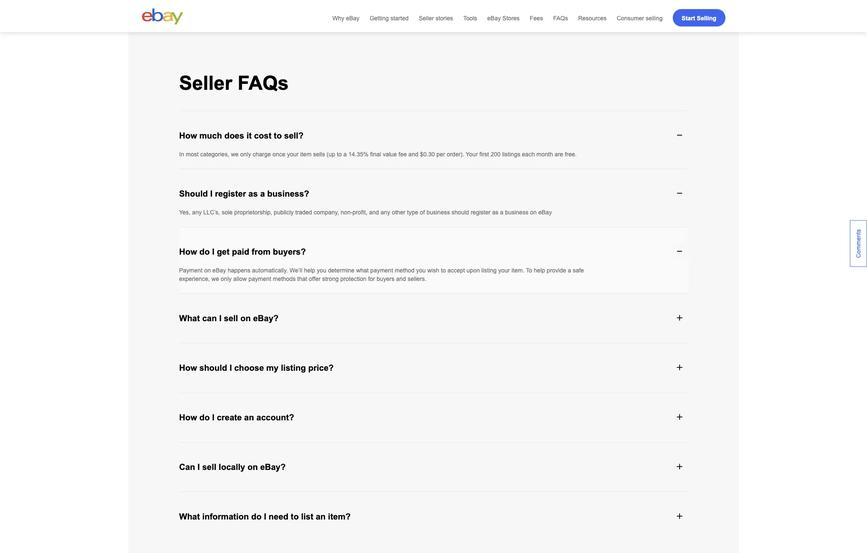 Task type: describe. For each thing, give the bounding box(es) containing it.
what can i sell on ebay?
[[179, 314, 279, 323]]

wish
[[428, 267, 439, 274]]

seller for seller faqs
[[179, 72, 232, 94]]

getting started
[[370, 14, 409, 21]]

method
[[395, 267, 415, 274]]

tools
[[463, 14, 477, 21]]

paid
[[232, 247, 249, 257]]

ebay? for can i sell locally on ebay?
[[260, 463, 286, 472]]

selling
[[697, 14, 717, 21]]

my
[[266, 364, 279, 373]]

of
[[420, 209, 425, 216]]

item.
[[512, 267, 525, 274]]

how for how much does it cost to sell?
[[179, 131, 197, 141]]

charge
[[253, 151, 271, 158]]

resources
[[578, 14, 607, 21]]

what
[[356, 267, 369, 274]]

how do i get paid from buyers?
[[179, 247, 306, 257]]

seller stories link
[[419, 14, 453, 22]]

fees link
[[530, 14, 543, 22]]

1 business from the left
[[427, 209, 450, 216]]

list
[[301, 513, 314, 522]]

how do i create an account?
[[179, 413, 294, 423]]

llc's,
[[203, 209, 220, 216]]

seller stories
[[419, 14, 453, 21]]

1 vertical spatial faqs
[[238, 72, 289, 94]]

how for how should i choose my listing price?
[[179, 364, 197, 373]]

automatically.
[[252, 267, 288, 274]]

1 any from the left
[[192, 209, 202, 216]]

to
[[526, 267, 532, 274]]

how should i choose my listing price?
[[179, 364, 334, 373]]

0 horizontal spatial an
[[244, 413, 254, 423]]

order).
[[447, 151, 464, 158]]

200
[[491, 151, 501, 158]]

month
[[537, 151, 553, 158]]

payment
[[179, 267, 203, 274]]

how for how do i get paid from buyers?
[[179, 247, 197, 257]]

to inside payment on ebay happens automatically. we'll help you determine what payment method you wish to accept upon listing your item. to help provide a safe experience, we only allow payment methods that offer strong protection for buyers and sellers.
[[441, 267, 446, 274]]

to left the list
[[291, 513, 299, 522]]

sole
[[222, 209, 233, 216]]

sells
[[313, 151, 325, 158]]

0 horizontal spatial listing
[[281, 364, 306, 373]]

how for how do i create an account?
[[179, 413, 197, 423]]

0 horizontal spatial payment
[[249, 276, 271, 283]]

0 vertical spatial faqs
[[553, 14, 568, 21]]

i left create
[[212, 413, 215, 423]]

offer
[[309, 276, 321, 283]]

type
[[407, 209, 418, 216]]

and inside payment on ebay happens automatically. we'll help you determine what payment method you wish to accept upon listing your item. to help provide a safe experience, we only allow payment methods that offer strong protection for buyers and sellers.
[[396, 276, 406, 283]]

2 horizontal spatial and
[[409, 151, 419, 158]]

comments link
[[850, 221, 867, 267]]

$0.30
[[420, 151, 435, 158]]

strong
[[322, 276, 339, 283]]

accept
[[448, 267, 465, 274]]

ebay stores link
[[487, 14, 520, 22]]

i left need
[[264, 513, 266, 522]]

1 help from the left
[[304, 267, 315, 274]]

categories,
[[200, 151, 229, 158]]

ebay stores
[[487, 14, 520, 21]]

getting started link
[[370, 14, 409, 22]]

consumer selling
[[617, 14, 663, 21]]

that
[[297, 276, 307, 283]]

on inside payment on ebay happens automatically. we'll help you determine what payment method you wish to accept upon listing your item. to help provide a safe experience, we only allow payment methods that offer strong protection for buyers and sellers.
[[204, 267, 211, 274]]

a inside payment on ebay happens automatically. we'll help you determine what payment method you wish to accept upon listing your item. to help provide a safe experience, we only allow payment methods that offer strong protection for buyers and sellers.
[[568, 267, 571, 274]]

getting
[[370, 14, 389, 21]]

faqs link
[[553, 14, 568, 22]]

account?
[[257, 413, 294, 423]]

price?
[[308, 364, 334, 373]]

consumer
[[617, 14, 644, 21]]

what information do i need to list an item?
[[179, 513, 351, 522]]

experience,
[[179, 276, 210, 283]]

selling
[[646, 14, 663, 21]]

1 horizontal spatial we
[[231, 151, 239, 158]]

0 vertical spatial payment
[[370, 267, 393, 274]]

company,
[[314, 209, 339, 216]]

does
[[224, 131, 244, 141]]

fee
[[399, 151, 407, 158]]

tools link
[[463, 14, 477, 22]]

to right cost
[[274, 131, 282, 141]]

for
[[368, 276, 375, 283]]

non-
[[341, 209, 353, 216]]

why ebay
[[333, 14, 360, 21]]

consumer selling link
[[617, 14, 663, 22]]

safe
[[573, 267, 584, 274]]

1 vertical spatial register
[[471, 209, 491, 216]]

stories
[[436, 14, 453, 21]]

once
[[273, 151, 285, 158]]

locally
[[219, 463, 245, 472]]

buyers?
[[273, 247, 306, 257]]

determine
[[328, 267, 355, 274]]

publicly
[[274, 209, 294, 216]]



Task type: locate. For each thing, give the bounding box(es) containing it.
you
[[317, 267, 327, 274], [416, 267, 426, 274]]

started
[[391, 14, 409, 21]]

i right can on the bottom left of page
[[219, 314, 222, 323]]

0 horizontal spatial we
[[212, 276, 219, 283]]

1 vertical spatial payment
[[249, 276, 271, 283]]

0 horizontal spatial help
[[304, 267, 315, 274]]

14.35%
[[349, 151, 369, 158]]

we'll
[[290, 267, 302, 274]]

can i sell locally on ebay?
[[179, 463, 286, 472]]

choose
[[234, 364, 264, 373]]

3 how from the top
[[179, 364, 197, 373]]

do left need
[[251, 513, 262, 522]]

0 horizontal spatial should
[[199, 364, 227, 373]]

item
[[300, 151, 312, 158]]

listing inside payment on ebay happens automatically. we'll help you determine what payment method you wish to accept upon listing your item. to help provide a safe experience, we only allow payment methods that offer strong protection for buyers and sellers.
[[482, 267, 497, 274]]

and down method
[[396, 276, 406, 283]]

0 horizontal spatial and
[[369, 209, 379, 216]]

0 vertical spatial sell
[[224, 314, 238, 323]]

yes, any llc's, sole proprietorship, publicly traded company, non-profit, and any other type of business should register as a business on ebay
[[179, 209, 552, 216]]

0 vertical spatial we
[[231, 151, 239, 158]]

methods
[[273, 276, 296, 283]]

2 business from the left
[[505, 209, 529, 216]]

0 horizontal spatial business
[[427, 209, 450, 216]]

to right (up
[[337, 151, 342, 158]]

item?
[[328, 513, 351, 522]]

a
[[344, 151, 347, 158], [260, 189, 265, 199], [500, 209, 504, 216], [568, 267, 571, 274]]

sellers.
[[408, 276, 427, 283]]

do for get
[[199, 247, 210, 257]]

ebay? for what can i sell on ebay?
[[253, 314, 279, 323]]

any right yes,
[[192, 209, 202, 216]]

why
[[333, 14, 344, 21]]

1 horizontal spatial business
[[505, 209, 529, 216]]

from
[[252, 247, 271, 257]]

final
[[370, 151, 381, 158]]

create
[[217, 413, 242, 423]]

we
[[231, 151, 239, 158], [212, 276, 219, 283]]

1 horizontal spatial an
[[316, 513, 326, 522]]

profit,
[[353, 209, 368, 216]]

to
[[274, 131, 282, 141], [337, 151, 342, 158], [441, 267, 446, 274], [291, 513, 299, 522]]

i left get
[[212, 247, 215, 257]]

0 vertical spatial listing
[[482, 267, 497, 274]]

in
[[179, 151, 184, 158]]

4 how from the top
[[179, 413, 197, 423]]

2 any from the left
[[381, 209, 390, 216]]

only inside payment on ebay happens automatically. we'll help you determine what payment method you wish to accept upon listing your item. to help provide a safe experience, we only allow payment methods that offer strong protection for buyers and sellers.
[[221, 276, 232, 283]]

do left create
[[199, 413, 210, 423]]

we right experience,
[[212, 276, 219, 283]]

buyers
[[377, 276, 395, 283]]

0 horizontal spatial seller
[[179, 72, 232, 94]]

2 vertical spatial do
[[251, 513, 262, 522]]

should
[[179, 189, 208, 199]]

0 vertical spatial register
[[215, 189, 246, 199]]

1 horizontal spatial should
[[452, 209, 469, 216]]

business?
[[267, 189, 309, 199]]

1 horizontal spatial faqs
[[553, 14, 568, 21]]

payment down the automatically.
[[249, 276, 271, 283]]

0 horizontal spatial your
[[287, 151, 299, 158]]

2 how from the top
[[179, 247, 197, 257]]

0 horizontal spatial any
[[192, 209, 202, 216]]

i right should
[[210, 189, 213, 199]]

much
[[199, 131, 222, 141]]

1 horizontal spatial listing
[[482, 267, 497, 274]]

seller
[[419, 14, 434, 21], [179, 72, 232, 94]]

traded
[[295, 209, 312, 216]]

as
[[248, 189, 258, 199], [492, 209, 499, 216]]

payment up buyers
[[370, 267, 393, 274]]

1 vertical spatial what
[[179, 513, 200, 522]]

1 vertical spatial do
[[199, 413, 210, 423]]

and right the profit,
[[369, 209, 379, 216]]

you up sellers.
[[416, 267, 426, 274]]

what left can on the bottom left of page
[[179, 314, 200, 323]]

1 vertical spatial sell
[[202, 463, 216, 472]]

value
[[383, 151, 397, 158]]

you up offer
[[317, 267, 327, 274]]

how
[[179, 131, 197, 141], [179, 247, 197, 257], [179, 364, 197, 373], [179, 413, 197, 423]]

how much does it cost to sell?
[[179, 131, 304, 141]]

per
[[437, 151, 445, 158]]

2 you from the left
[[416, 267, 426, 274]]

1 vertical spatial as
[[492, 209, 499, 216]]

1 vertical spatial seller
[[179, 72, 232, 94]]

1 horizontal spatial sell
[[224, 314, 238, 323]]

yes,
[[179, 209, 191, 216]]

do
[[199, 247, 210, 257], [199, 413, 210, 423], [251, 513, 262, 522]]

your inside payment on ebay happens automatically. we'll help you determine what payment method you wish to accept upon listing your item. to help provide a safe experience, we only allow payment methods that offer strong protection for buyers and sellers.
[[499, 267, 510, 274]]

1 horizontal spatial and
[[396, 276, 406, 283]]

1 horizontal spatial payment
[[370, 267, 393, 274]]

1 vertical spatial listing
[[281, 364, 306, 373]]

can
[[202, 314, 217, 323]]

1 vertical spatial your
[[499, 267, 510, 274]]

1 vertical spatial we
[[212, 276, 219, 283]]

register
[[215, 189, 246, 199], [471, 209, 491, 216]]

listing right my
[[281, 364, 306, 373]]

0 horizontal spatial as
[[248, 189, 258, 199]]

any left other
[[381, 209, 390, 216]]

1 horizontal spatial seller
[[419, 14, 434, 21]]

protection
[[341, 276, 367, 283]]

your left item
[[287, 151, 299, 158]]

help right to
[[534, 267, 545, 274]]

an right create
[[244, 413, 254, 423]]

should right of
[[452, 209, 469, 216]]

listing right upon
[[482, 267, 497, 274]]

start selling link
[[673, 9, 726, 27]]

1 you from the left
[[317, 267, 327, 274]]

what for what information do i need to list an item?
[[179, 513, 200, 522]]

0 horizontal spatial faqs
[[238, 72, 289, 94]]

only left allow
[[221, 276, 232, 283]]

should left choose
[[199, 364, 227, 373]]

0 horizontal spatial sell
[[202, 463, 216, 472]]

information
[[202, 513, 249, 522]]

1 horizontal spatial as
[[492, 209, 499, 216]]

0 horizontal spatial you
[[317, 267, 327, 274]]

1 horizontal spatial you
[[416, 267, 426, 274]]

your
[[287, 151, 299, 158], [499, 267, 510, 274]]

1 what from the top
[[179, 314, 200, 323]]

0 vertical spatial your
[[287, 151, 299, 158]]

start selling
[[682, 14, 717, 21]]

sell right can on the bottom left of page
[[224, 314, 238, 323]]

0 vertical spatial what
[[179, 314, 200, 323]]

0 vertical spatial do
[[199, 247, 210, 257]]

it
[[247, 131, 252, 141]]

0 horizontal spatial register
[[215, 189, 246, 199]]

0 horizontal spatial only
[[221, 276, 232, 283]]

1 horizontal spatial any
[[381, 209, 390, 216]]

1 horizontal spatial help
[[534, 267, 545, 274]]

0 vertical spatial and
[[409, 151, 419, 158]]

start
[[682, 14, 696, 21]]

other
[[392, 209, 406, 216]]

do left get
[[199, 247, 210, 257]]

0 vertical spatial should
[[452, 209, 469, 216]]

2 what from the top
[[179, 513, 200, 522]]

what for what can i sell on ebay?
[[179, 314, 200, 323]]

i right can
[[198, 463, 200, 472]]

sell?
[[284, 131, 304, 141]]

comments
[[856, 229, 862, 258]]

we inside payment on ebay happens automatically. we'll help you determine what payment method you wish to accept upon listing your item. to help provide a safe experience, we only allow payment methods that offer strong protection for buyers and sellers.
[[212, 276, 219, 283]]

and right the fee
[[409, 151, 419, 158]]

1 vertical spatial ebay?
[[260, 463, 286, 472]]

why ebay link
[[333, 14, 360, 22]]

1 horizontal spatial your
[[499, 267, 510, 274]]

2 vertical spatial and
[[396, 276, 406, 283]]

in most categories, we only charge once your item sells (up to a 14.35% final value fee and $0.30 per order). your first 200 listings each month are free.
[[179, 151, 577, 158]]

free.
[[565, 151, 577, 158]]

ebay inside payment on ebay happens automatically. we'll help you determine what payment method you wish to accept upon listing your item. to help provide a safe experience, we only allow payment methods that offer strong protection for buyers and sellers.
[[213, 267, 226, 274]]

allow
[[233, 276, 247, 283]]

i left choose
[[230, 364, 232, 373]]

cost
[[254, 131, 272, 141]]

only left charge
[[240, 151, 251, 158]]

what
[[179, 314, 200, 323], [179, 513, 200, 522]]

1 how from the top
[[179, 131, 197, 141]]

0 vertical spatial only
[[240, 151, 251, 158]]

2 help from the left
[[534, 267, 545, 274]]

0 vertical spatial seller
[[419, 14, 434, 21]]

resources link
[[578, 14, 607, 22]]

your left item.
[[499, 267, 510, 274]]

1 vertical spatial should
[[199, 364, 227, 373]]

what left information
[[179, 513, 200, 522]]

each
[[522, 151, 535, 158]]

0 vertical spatial ebay?
[[253, 314, 279, 323]]

seller for seller stories
[[419, 14, 434, 21]]

an right the list
[[316, 513, 326, 522]]

any
[[192, 209, 202, 216], [381, 209, 390, 216]]

first
[[480, 151, 489, 158]]

sell right can
[[202, 463, 216, 472]]

we down "does"
[[231, 151, 239, 158]]

upon
[[467, 267, 480, 274]]

do for create
[[199, 413, 210, 423]]

0 vertical spatial as
[[248, 189, 258, 199]]

need
[[269, 513, 289, 522]]

most
[[186, 151, 199, 158]]

provide
[[547, 267, 566, 274]]

are
[[555, 151, 563, 158]]

1 vertical spatial an
[[316, 513, 326, 522]]

payment on ebay happens automatically. we'll help you determine what payment method you wish to accept upon listing your item. to help provide a safe experience, we only allow payment methods that offer strong protection for buyers and sellers.
[[179, 267, 584, 283]]

an
[[244, 413, 254, 423], [316, 513, 326, 522]]

1 vertical spatial and
[[369, 209, 379, 216]]

0 vertical spatial an
[[244, 413, 254, 423]]

1 horizontal spatial only
[[240, 151, 251, 158]]

stores
[[503, 14, 520, 21]]

to right wish
[[441, 267, 446, 274]]

fees
[[530, 14, 543, 21]]

help up offer
[[304, 267, 315, 274]]

1 horizontal spatial register
[[471, 209, 491, 216]]

ebay
[[346, 14, 360, 21], [487, 14, 501, 21], [539, 209, 552, 216], [213, 267, 226, 274]]

get
[[217, 247, 230, 257]]

1 vertical spatial only
[[221, 276, 232, 283]]



Task type: vqa. For each thing, say whether or not it's contained in the screenshot.
your
yes



